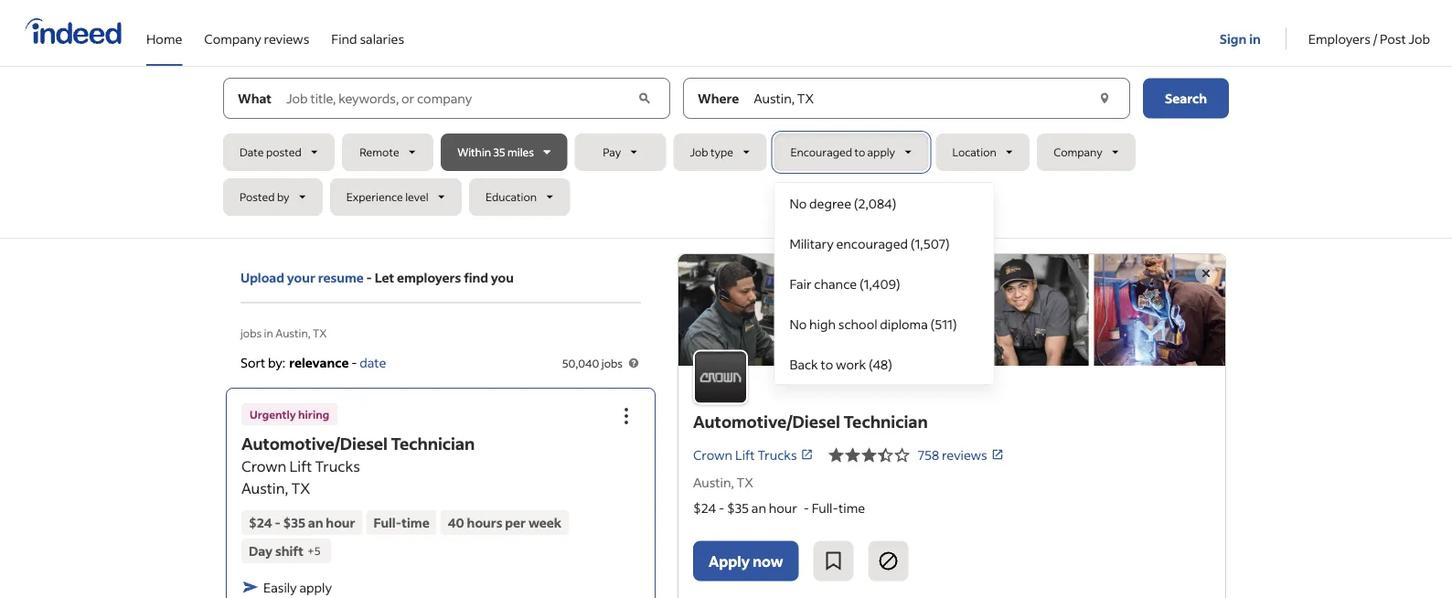 Task type: describe. For each thing, give the bounding box(es) containing it.
hours
[[467, 514, 503, 531]]

sort
[[241, 354, 266, 370]]

day shift + 5
[[249, 543, 321, 559]]

close job details image
[[1196, 263, 1218, 284]]

employers
[[397, 269, 461, 286]]

salaries
[[360, 30, 404, 47]]

reviews for 758 reviews
[[942, 447, 988, 463]]

pay
[[603, 145, 621, 159]]

hour for $24 - $35 an hour
[[326, 514, 355, 531]]

experience level
[[347, 190, 429, 204]]

758 reviews link
[[918, 447, 1004, 463]]

clear element for what
[[635, 89, 654, 107]]

military
[[790, 235, 834, 252]]

clear element for where
[[1096, 89, 1114, 107]]

apply now
[[709, 552, 783, 570]]

date
[[360, 354, 386, 370]]

- left let
[[366, 269, 372, 286]]

clear image
[[635, 89, 654, 107]]

company reviews link
[[204, 0, 310, 62]]

40
[[448, 514, 465, 531]]

clear image
[[1096, 89, 1114, 107]]

to for encouraged
[[855, 145, 866, 159]]

in for sign
[[1250, 30, 1261, 47]]

search
[[1165, 90, 1207, 107]]

date link
[[360, 354, 386, 370]]

1 horizontal spatial technician
[[844, 411, 928, 432]]

sort by: relevance - date
[[241, 354, 386, 370]]

work
[[836, 356, 866, 372]]

austin, inside crown lift trucks austin, tx
[[241, 479, 288, 497]]

employers
[[1309, 30, 1371, 47]]

0 vertical spatial automotive/diesel
[[693, 411, 841, 432]]

education button
[[469, 178, 570, 216]]

job type button
[[674, 134, 767, 171]]

company for company reviews
[[204, 30, 261, 47]]

35
[[493, 145, 506, 159]]

diploma
[[880, 316, 928, 332]]

hiring
[[298, 407, 330, 421]]

relevance
[[289, 354, 349, 370]]

within
[[458, 145, 491, 159]]

degree
[[810, 195, 852, 211]]

home link
[[146, 0, 182, 62]]

urgently hiring
[[250, 407, 330, 421]]

experience
[[347, 190, 403, 204]]

40 hours per week
[[448, 514, 562, 531]]

location button
[[936, 134, 1030, 171]]

high
[[810, 316, 836, 332]]

crown for crown lift trucks austin, tx
[[241, 457, 287, 476]]

apply inside dropdown button
[[868, 145, 896, 159]]

full-time
[[374, 514, 430, 531]]

your
[[287, 269, 316, 286]]

by:
[[268, 354, 286, 370]]

$35 for $24 - $35 an hour
[[283, 514, 306, 531]]

no degree (2,084)
[[790, 195, 897, 211]]

find salaries link
[[331, 0, 404, 62]]

crown lift trucks link
[[693, 445, 814, 465]]

to for back
[[821, 356, 834, 372]]

- down austin, tx
[[719, 500, 725, 516]]

now
[[753, 552, 783, 570]]

no for no high school diploma (511)
[[790, 316, 807, 332]]

(2,084)
[[854, 195, 897, 211]]

back to work (48) link
[[775, 344, 994, 384]]

within 35 miles
[[458, 145, 534, 159]]

1 horizontal spatial full-
[[812, 500, 839, 516]]

encouraged
[[836, 235, 908, 252]]

within 35 miles button
[[441, 134, 568, 171]]

posted by
[[240, 190, 289, 204]]

crown lift trucks logo image down (1,507)
[[679, 254, 1226, 366]]

job type
[[690, 145, 734, 159]]

jobs in austin, tx
[[241, 326, 327, 340]]

help icon image
[[627, 356, 641, 370]]

0 vertical spatial jobs
[[241, 326, 262, 340]]

lift for crown lift trucks
[[735, 447, 755, 463]]

$24 for $24 - $35 an hour - full-time
[[693, 500, 716, 516]]

upload your resume - let employers find you
[[241, 269, 514, 286]]

What field
[[283, 78, 634, 118]]

posted by button
[[223, 178, 323, 216]]

upload
[[241, 269, 285, 286]]

hour for $24 - $35 an hour - full-time
[[769, 500, 798, 516]]

find
[[464, 269, 488, 286]]

none search field containing what
[[223, 78, 1229, 385]]

no high school diploma (511)
[[790, 316, 957, 332]]

3.4 out of 5 stars. link to 758 company reviews (opens in a new tab) image
[[828, 444, 911, 466]]

remote button
[[342, 134, 434, 171]]

level
[[405, 190, 429, 204]]

search button
[[1143, 78, 1229, 118]]

fair chance (1,409)
[[790, 275, 901, 292]]

1 horizontal spatial jobs
[[602, 356, 623, 370]]

miles
[[508, 145, 534, 159]]

2 horizontal spatial tx
[[737, 474, 754, 491]]

crown lift trucks
[[693, 447, 797, 463]]

an for $24 - $35 an hour - full-time
[[752, 500, 767, 516]]

pay button
[[575, 134, 666, 171]]

apply now button
[[693, 541, 799, 581]]

fair chance (1,409) link
[[775, 263, 994, 304]]

not interested image
[[878, 550, 900, 572]]

trucks for crown lift trucks austin, tx
[[315, 457, 360, 476]]

apply
[[709, 552, 750, 570]]

crown lift trucks austin, tx
[[241, 457, 360, 497]]

automotive/diesel technician button
[[241, 433, 475, 454]]

austin, tx
[[693, 474, 754, 491]]

$35 for $24 - $35 an hour - full-time
[[727, 500, 749, 516]]

chance
[[814, 275, 857, 292]]

find salaries
[[331, 30, 404, 47]]

military encouraged (1,507) link
[[775, 223, 994, 263]]

sign
[[1220, 30, 1247, 47]]

posted
[[240, 190, 275, 204]]

date posted
[[240, 145, 302, 159]]

0 vertical spatial job
[[1409, 30, 1431, 47]]

1 vertical spatial apply
[[300, 579, 332, 595]]

no high school diploma (511) link
[[775, 304, 994, 344]]

lift for crown lift trucks austin, tx
[[289, 457, 312, 476]]



Task type: locate. For each thing, give the bounding box(es) containing it.
what
[[238, 90, 272, 107]]

1 vertical spatial no
[[790, 316, 807, 332]]

1 horizontal spatial automotive/diesel technician
[[693, 411, 928, 432]]

758
[[918, 447, 940, 463]]

1 vertical spatial automotive/diesel
[[241, 433, 388, 454]]

menu
[[774, 182, 995, 385]]

date posted button
[[223, 134, 335, 171]]

1 horizontal spatial trucks
[[758, 447, 797, 463]]

0 horizontal spatial $24
[[249, 514, 272, 531]]

0 vertical spatial technician
[[844, 411, 928, 432]]

$24 - $35 an hour - full-time
[[693, 500, 865, 516]]

in
[[1250, 30, 1261, 47], [264, 326, 273, 340]]

home
[[146, 30, 182, 47]]

company reviews
[[204, 30, 310, 47]]

location
[[953, 145, 997, 159]]

type
[[711, 145, 734, 159]]

+
[[307, 544, 314, 558]]

0 vertical spatial no
[[790, 195, 807, 211]]

shift
[[275, 543, 304, 559]]

- up day shift + 5
[[275, 514, 281, 531]]

0 horizontal spatial technician
[[391, 433, 475, 454]]

austin, up by: on the left bottom
[[275, 326, 311, 340]]

apply up no degree (2,084) link
[[868, 145, 896, 159]]

0 horizontal spatial time
[[402, 514, 430, 531]]

trucks inside crown lift trucks austin, tx
[[315, 457, 360, 476]]

company
[[204, 30, 261, 47], [1054, 145, 1103, 159]]

in for jobs
[[264, 326, 273, 340]]

tx down crown lift trucks
[[737, 474, 754, 491]]

school
[[839, 316, 878, 332]]

lift
[[735, 447, 755, 463], [289, 457, 312, 476]]

date
[[240, 145, 264, 159]]

no for no degree (2,084)
[[790, 195, 807, 211]]

posted
[[266, 145, 302, 159]]

crown down urgently
[[241, 457, 287, 476]]

time left 40
[[402, 514, 430, 531]]

company up the what
[[204, 30, 261, 47]]

crown lift trucks logo image
[[679, 254, 1226, 366], [693, 350, 748, 405]]

1 horizontal spatial automotive/diesel
[[693, 411, 841, 432]]

0 horizontal spatial clear element
[[635, 89, 654, 107]]

company button
[[1037, 134, 1136, 171]]

automotive/diesel
[[693, 411, 841, 432], [241, 433, 388, 454]]

1 horizontal spatial job
[[1409, 30, 1431, 47]]

0 vertical spatial reviews
[[264, 30, 310, 47]]

apply right easily
[[300, 579, 332, 595]]

1 vertical spatial technician
[[391, 433, 475, 454]]

technician
[[844, 411, 928, 432], [391, 433, 475, 454]]

post
[[1380, 30, 1407, 47]]

technician up 40
[[391, 433, 475, 454]]

automotive/diesel technician down back
[[693, 411, 928, 432]]

lift down urgently hiring
[[289, 457, 312, 476]]

None search field
[[223, 78, 1229, 385]]

save this job image
[[823, 550, 845, 572]]

job right post
[[1409, 30, 1431, 47]]

0 horizontal spatial full-
[[374, 514, 402, 531]]

1 vertical spatial job
[[690, 145, 709, 159]]

to right encouraged on the top of the page
[[855, 145, 866, 159]]

reviews
[[264, 30, 310, 47], [942, 447, 988, 463]]

encouraged to apply button
[[774, 134, 929, 171]]

full- up save this job icon
[[812, 500, 839, 516]]

tx up the $24 - $35 an hour
[[291, 479, 310, 497]]

50,040
[[562, 356, 600, 370]]

clear element up company dropdown button
[[1096, 89, 1114, 107]]

trucks down "automotive/diesel technician" button
[[315, 457, 360, 476]]

austin, down crown lift trucks
[[693, 474, 734, 491]]

$24
[[693, 500, 716, 516], [249, 514, 272, 531]]

- down crown lift trucks link
[[804, 500, 810, 516]]

company for company
[[1054, 145, 1103, 159]]

company inside company dropdown button
[[1054, 145, 1103, 159]]

0 horizontal spatial company
[[204, 30, 261, 47]]

an
[[752, 500, 767, 516], [308, 514, 323, 531]]

resume
[[318, 269, 364, 286]]

0 vertical spatial to
[[855, 145, 866, 159]]

1 horizontal spatial an
[[752, 500, 767, 516]]

1 horizontal spatial hour
[[769, 500, 798, 516]]

an up 5
[[308, 514, 323, 531]]

trucks for crown lift trucks
[[758, 447, 797, 463]]

0 horizontal spatial automotive/diesel technician
[[241, 433, 475, 454]]

1 no from the top
[[790, 195, 807, 211]]

1 horizontal spatial time
[[839, 500, 865, 516]]

week
[[529, 514, 562, 531]]

$24 up day
[[249, 514, 272, 531]]

let
[[375, 269, 394, 286]]

1 clear element from the left
[[635, 89, 654, 107]]

1 vertical spatial automotive/diesel technician
[[241, 433, 475, 454]]

no
[[790, 195, 807, 211], [790, 316, 807, 332]]

(1,507)
[[911, 235, 950, 252]]

(1,409)
[[860, 275, 901, 292]]

0 horizontal spatial trucks
[[315, 457, 360, 476]]

jobs up sort
[[241, 326, 262, 340]]

0 horizontal spatial an
[[308, 514, 323, 531]]

1 vertical spatial reviews
[[942, 447, 988, 463]]

$35 up shift
[[283, 514, 306, 531]]

clear element
[[635, 89, 654, 107], [1096, 89, 1114, 107]]

lift inside crown lift trucks austin, tx
[[289, 457, 312, 476]]

50,040 jobs
[[562, 356, 623, 370]]

sign in link
[[1220, 1, 1264, 63]]

(511)
[[931, 316, 957, 332]]

remote
[[360, 145, 399, 159]]

(48)
[[869, 356, 893, 372]]

in right sign
[[1250, 30, 1261, 47]]

/
[[1374, 30, 1378, 47]]

reviews left find
[[264, 30, 310, 47]]

experience level button
[[330, 178, 462, 216]]

0 horizontal spatial crown
[[241, 457, 287, 476]]

easily
[[263, 579, 297, 595]]

1 horizontal spatial reviews
[[942, 447, 988, 463]]

automotive/diesel up crown lift trucks link
[[693, 411, 841, 432]]

- left date link
[[351, 354, 357, 370]]

trucks up $24 - $35 an hour - full-time
[[758, 447, 797, 463]]

0 horizontal spatial to
[[821, 356, 834, 372]]

find
[[331, 30, 357, 47]]

tx inside crown lift trucks austin, tx
[[291, 479, 310, 497]]

1 horizontal spatial in
[[1250, 30, 1261, 47]]

automotive/diesel technician
[[693, 411, 928, 432], [241, 433, 475, 454]]

0 horizontal spatial tx
[[291, 479, 310, 497]]

0 horizontal spatial reviews
[[264, 30, 310, 47]]

crown inside crown lift trucks austin, tx
[[241, 457, 287, 476]]

fair
[[790, 275, 812, 292]]

day
[[249, 543, 273, 559]]

0 horizontal spatial in
[[264, 326, 273, 340]]

to right back
[[821, 356, 834, 372]]

job inside popup button
[[690, 145, 709, 159]]

$24 for $24 - $35 an hour
[[249, 514, 272, 531]]

company inside company reviews link
[[204, 30, 261, 47]]

0 horizontal spatial $35
[[283, 514, 306, 531]]

lift up austin, tx
[[735, 447, 755, 463]]

to inside menu
[[821, 356, 834, 372]]

0 horizontal spatial apply
[[300, 579, 332, 595]]

urgently
[[250, 407, 296, 421]]

1 horizontal spatial to
[[855, 145, 866, 159]]

crown for crown lift trucks
[[693, 447, 733, 463]]

technician up 3.4 out of 5 stars. link to 758 company reviews (opens in a new tab) image
[[844, 411, 928, 432]]

job left type
[[690, 145, 709, 159]]

0 horizontal spatial jobs
[[241, 326, 262, 340]]

company down clear image
[[1054, 145, 1103, 159]]

1 vertical spatial company
[[1054, 145, 1103, 159]]

encouraged to apply
[[791, 145, 896, 159]]

full-
[[812, 500, 839, 516], [374, 514, 402, 531]]

back to work (48)
[[790, 356, 893, 372]]

you
[[491, 269, 514, 286]]

$35 down austin, tx
[[727, 500, 749, 516]]

1 horizontal spatial clear element
[[1096, 89, 1114, 107]]

2 clear element from the left
[[1096, 89, 1114, 107]]

1 vertical spatial jobs
[[602, 356, 623, 370]]

time down 3.4 out of 5 stars. link to 758 company reviews (opens in a new tab) image
[[839, 500, 865, 516]]

no left degree
[[790, 195, 807, 211]]

0 vertical spatial in
[[1250, 30, 1261, 47]]

0 vertical spatial company
[[204, 30, 261, 47]]

to inside dropdown button
[[855, 145, 866, 159]]

in up by: on the left bottom
[[264, 326, 273, 340]]

where
[[698, 90, 739, 107]]

0 horizontal spatial lift
[[289, 457, 312, 476]]

no left high
[[790, 316, 807, 332]]

1 horizontal spatial $35
[[727, 500, 749, 516]]

austin, up the $24 - $35 an hour
[[241, 479, 288, 497]]

hour
[[769, 500, 798, 516], [326, 514, 355, 531]]

automotive/diesel down 'hiring'
[[241, 433, 388, 454]]

by
[[277, 190, 289, 204]]

automotive/diesel technician down 'hiring'
[[241, 433, 475, 454]]

menu containing no degree (2,084)
[[774, 182, 995, 385]]

full- left 40
[[374, 514, 402, 531]]

hour up now
[[769, 500, 798, 516]]

encouraged
[[791, 145, 853, 159]]

758 reviews
[[918, 447, 988, 463]]

1 vertical spatial to
[[821, 356, 834, 372]]

1 horizontal spatial lift
[[735, 447, 755, 463]]

crown lift trucks logo image up crown lift trucks
[[693, 350, 748, 405]]

0 horizontal spatial hour
[[326, 514, 355, 531]]

reviews for company reviews
[[264, 30, 310, 47]]

job actions menu is collapsed image
[[616, 405, 638, 427]]

jobs left help icon
[[602, 356, 623, 370]]

employers / post job
[[1309, 30, 1431, 47]]

1 horizontal spatial company
[[1054, 145, 1103, 159]]

tx up 'relevance'
[[313, 326, 327, 340]]

5
[[314, 544, 321, 558]]

crown up austin, tx
[[693, 447, 733, 463]]

-
[[366, 269, 372, 286], [351, 354, 357, 370], [719, 500, 725, 516], [804, 500, 810, 516], [275, 514, 281, 531]]

an for $24 - $35 an hour
[[308, 514, 323, 531]]

0 horizontal spatial automotive/diesel
[[241, 433, 388, 454]]

per
[[505, 514, 526, 531]]

$35
[[727, 500, 749, 516], [283, 514, 306, 531]]

hour down crown lift trucks austin, tx
[[326, 514, 355, 531]]

0 horizontal spatial job
[[690, 145, 709, 159]]

military encouraged (1,507)
[[790, 235, 950, 252]]

to
[[855, 145, 866, 159], [821, 356, 834, 372]]

an down austin, tx
[[752, 500, 767, 516]]

1 horizontal spatial tx
[[313, 326, 327, 340]]

1 horizontal spatial $24
[[693, 500, 716, 516]]

austin,
[[275, 326, 311, 340], [693, 474, 734, 491], [241, 479, 288, 497]]

reviews right '758'
[[942, 447, 988, 463]]

apply
[[868, 145, 896, 159], [300, 579, 332, 595]]

clear element up the pay dropdown button
[[635, 89, 654, 107]]

1 horizontal spatial crown
[[693, 447, 733, 463]]

2 no from the top
[[790, 316, 807, 332]]

1 horizontal spatial apply
[[868, 145, 896, 159]]

0 vertical spatial apply
[[868, 145, 896, 159]]

0 vertical spatial automotive/diesel technician
[[693, 411, 928, 432]]

upload your resume link
[[241, 268, 364, 287]]

no degree (2,084) link
[[775, 183, 994, 223]]

$24 down austin, tx
[[693, 500, 716, 516]]

Where field
[[750, 78, 1094, 118]]

1 vertical spatial in
[[264, 326, 273, 340]]



Task type: vqa. For each thing, say whether or not it's contained in the screenshot.
· The best annual holiday party around ·
no



